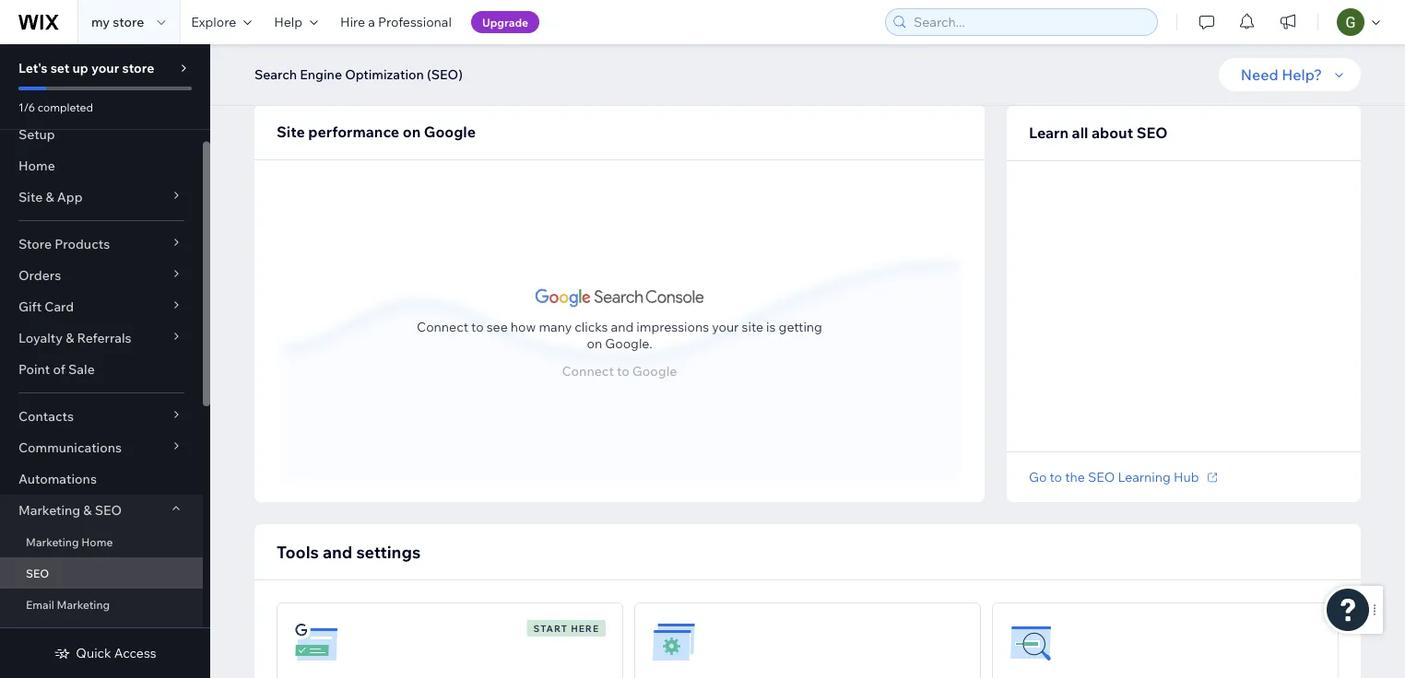 Task type: locate. For each thing, give the bounding box(es) containing it.
sale
[[68, 361, 95, 378]]

0 horizontal spatial site
[[18, 189, 43, 205]]

to inside go to the seo learning hub link
[[1050, 469, 1062, 485]]

&
[[46, 189, 54, 205], [66, 330, 74, 346], [83, 502, 92, 519]]

to inside connect to see how many clicks and impressions your site is getting on google.
[[471, 318, 484, 334]]

need
[[1241, 65, 1279, 84]]

site & app button
[[0, 182, 203, 213]]

1 vertical spatial site
[[18, 189, 43, 205]]

store right the my
[[113, 14, 144, 30]]

gift card button
[[0, 291, 203, 323]]

marketing down automations
[[18, 502, 80, 519]]

1 vertical spatial your
[[712, 318, 739, 334]]

to right go
[[1050, 469, 1062, 485]]

1/6
[[18, 100, 35, 114]]

your right up
[[91, 60, 119, 76]]

search engine optimization (seo)
[[254, 66, 463, 83]]

here
[[571, 623, 599, 634]]

1 vertical spatial home
[[81, 535, 113, 549]]

app
[[57, 189, 83, 205]]

engine
[[300, 66, 342, 83]]

0 horizontal spatial and
[[323, 542, 353, 562]]

1 horizontal spatial and
[[611, 318, 634, 334]]

professional
[[378, 14, 452, 30]]

seo up email
[[26, 567, 49, 580]]

to left see
[[471, 318, 484, 334]]

& right loyalty
[[66, 330, 74, 346]]

0 vertical spatial and
[[611, 318, 634, 334]]

home down setup
[[18, 158, 55, 174]]

1 horizontal spatial site
[[277, 123, 305, 141]]

all
[[1072, 124, 1088, 142]]

let's
[[18, 60, 48, 76]]

point of sale
[[18, 361, 95, 378]]

on down the clicks
[[587, 335, 602, 351]]

seo down automations link
[[95, 502, 122, 519]]

site inside heading
[[277, 123, 305, 141]]

on left google
[[403, 123, 421, 141]]

need help?
[[1241, 65, 1322, 84]]

0 horizontal spatial your
[[91, 60, 119, 76]]

0 vertical spatial on
[[403, 123, 421, 141]]

marketing down marketing & seo
[[26, 535, 79, 549]]

1 vertical spatial &
[[66, 330, 74, 346]]

marketing inside dropdown button
[[18, 502, 80, 519]]

many
[[539, 318, 572, 334]]

seo
[[1137, 124, 1168, 142], [1088, 469, 1115, 485], [95, 502, 122, 519], [26, 567, 49, 580]]

1 vertical spatial marketing
[[26, 535, 79, 549]]

0 vertical spatial marketing
[[18, 502, 80, 519]]

1 vertical spatial store
[[122, 60, 154, 76]]

performance
[[308, 123, 399, 141]]

2 horizontal spatial &
[[83, 502, 92, 519]]

seo right about
[[1137, 124, 1168, 142]]

google.
[[605, 335, 652, 351]]

learn
[[1029, 124, 1069, 142]]

the
[[1065, 469, 1085, 485]]

point
[[18, 361, 50, 378]]

0 vertical spatial store
[[113, 14, 144, 30]]

gift
[[18, 299, 42, 315]]

1 horizontal spatial &
[[66, 330, 74, 346]]

and up the google.
[[611, 318, 634, 334]]

search
[[254, 66, 297, 83]]

on inside connect to see how many clicks and impressions your site is getting on google.
[[587, 335, 602, 351]]

0 vertical spatial to
[[471, 318, 484, 334]]

marketing home link
[[0, 526, 203, 558]]

1 vertical spatial on
[[587, 335, 602, 351]]

and right tools
[[323, 542, 353, 562]]

home down marketing & seo dropdown button
[[81, 535, 113, 549]]

optimization
[[345, 66, 424, 83]]

site inside dropdown button
[[18, 189, 43, 205]]

store products button
[[0, 229, 203, 260]]

& inside popup button
[[66, 330, 74, 346]]

quick access button
[[54, 645, 156, 662]]

and
[[611, 318, 634, 334], [323, 542, 353, 562]]

getting
[[779, 318, 822, 334]]

site for site performance on google
[[277, 123, 305, 141]]

site left app
[[18, 189, 43, 205]]

1 horizontal spatial to
[[1050, 469, 1062, 485]]

your left site
[[712, 318, 739, 334]]

automations
[[18, 471, 97, 487]]

point of sale link
[[0, 354, 203, 385]]

home
[[18, 158, 55, 174], [81, 535, 113, 549]]

marketing down seo link
[[57, 598, 110, 612]]

0 horizontal spatial on
[[403, 123, 421, 141]]

communications button
[[0, 432, 203, 464]]

1 vertical spatial to
[[1050, 469, 1062, 485]]

go to the seo learning hub
[[1029, 469, 1199, 485]]

0 horizontal spatial &
[[46, 189, 54, 205]]

0 horizontal spatial home
[[18, 158, 55, 174]]

1 horizontal spatial on
[[587, 335, 602, 351]]

marketing for marketing home
[[26, 535, 79, 549]]

2 vertical spatial marketing
[[57, 598, 110, 612]]

1 horizontal spatial your
[[712, 318, 739, 334]]

marketing
[[18, 502, 80, 519], [26, 535, 79, 549], [57, 598, 110, 612]]

referrals
[[77, 330, 131, 346]]

seo inside dropdown button
[[95, 502, 122, 519]]

& down automations link
[[83, 502, 92, 519]]

to
[[471, 318, 484, 334], [1050, 469, 1062, 485]]

and inside connect to see how many clicks and impressions your site is getting on google.
[[611, 318, 634, 334]]

0 vertical spatial &
[[46, 189, 54, 205]]

2 vertical spatial &
[[83, 502, 92, 519]]

my
[[91, 14, 110, 30]]

store down my store
[[122, 60, 154, 76]]

setup
[[18, 126, 55, 142]]

marketing & seo button
[[0, 495, 203, 526]]

store inside sidebar element
[[122, 60, 154, 76]]

go to the seo learning hub link
[[1029, 469, 1221, 486]]

0 vertical spatial site
[[277, 123, 305, 141]]

& left app
[[46, 189, 54, 205]]

site down the search
[[277, 123, 305, 141]]

tools
[[277, 542, 319, 562]]

1 vertical spatial and
[[323, 542, 353, 562]]

marketing & seo
[[18, 502, 122, 519]]

your
[[91, 60, 119, 76], [712, 318, 739, 334]]

email marketing link
[[0, 589, 203, 621]]

contacts
[[18, 408, 74, 425]]

loyalty
[[18, 330, 63, 346]]

0 vertical spatial your
[[91, 60, 119, 76]]

on
[[403, 123, 421, 141], [587, 335, 602, 351]]

seo inside heading
[[1137, 124, 1168, 142]]

on inside heading
[[403, 123, 421, 141]]

learn all about seo
[[1029, 124, 1168, 142]]

settings
[[356, 542, 421, 562]]

quick
[[76, 645, 111, 662]]

completed
[[38, 100, 93, 114]]

go
[[1029, 469, 1047, 485]]

store
[[113, 14, 144, 30], [122, 60, 154, 76]]

about
[[1092, 124, 1133, 142]]

your inside sidebar element
[[91, 60, 119, 76]]

store products
[[18, 236, 110, 252]]

email
[[26, 598, 54, 612]]

marketing home
[[26, 535, 113, 549]]

1 horizontal spatial home
[[81, 535, 113, 549]]

learning
[[1118, 469, 1171, 485]]

setup link
[[0, 119, 203, 150]]

0 horizontal spatial to
[[471, 318, 484, 334]]

to for go
[[1050, 469, 1062, 485]]

site
[[277, 123, 305, 141], [18, 189, 43, 205]]



Task type: vqa. For each thing, say whether or not it's contained in the screenshot.
https://appleapplelee2001.wixsite.com/my-
no



Task type: describe. For each thing, give the bounding box(es) containing it.
google
[[424, 123, 476, 141]]

store
[[18, 236, 52, 252]]

hub
[[1174, 469, 1199, 485]]

site performance on google heading
[[277, 121, 476, 143]]

(seo)
[[427, 66, 463, 83]]

help
[[274, 14, 302, 30]]

my store
[[91, 14, 144, 30]]

sidebar element
[[0, 44, 210, 679]]

orders button
[[0, 260, 203, 291]]

hire a professional link
[[329, 0, 463, 44]]

help?
[[1282, 65, 1322, 84]]

Search... field
[[908, 9, 1152, 35]]

connect to see how many clicks and impressions your site is getting on google.
[[417, 318, 822, 351]]

set
[[50, 60, 69, 76]]

upgrade button
[[471, 11, 539, 33]]

communications
[[18, 440, 122, 456]]

hire
[[340, 14, 365, 30]]

is
[[766, 318, 776, 334]]

clicks
[[575, 318, 608, 334]]

your inside connect to see how many clicks and impressions your site is getting on google.
[[712, 318, 739, 334]]

up
[[72, 60, 88, 76]]

home link
[[0, 150, 203, 182]]

gift card
[[18, 299, 74, 315]]

seo right the
[[1088, 469, 1115, 485]]

site for site & app
[[18, 189, 43, 205]]

loyalty & referrals
[[18, 330, 131, 346]]

a
[[368, 14, 375, 30]]

quick access
[[76, 645, 156, 662]]

automations link
[[0, 464, 203, 495]]

learn all about seo heading
[[1029, 122, 1168, 144]]

loyalty & referrals button
[[0, 323, 203, 354]]

access
[[114, 645, 156, 662]]

hire a professional
[[340, 14, 452, 30]]

seo link
[[0, 558, 203, 589]]

email marketing
[[26, 598, 110, 612]]

need help? button
[[1219, 58, 1361, 91]]

start
[[533, 623, 568, 634]]

& for site
[[46, 189, 54, 205]]

contacts button
[[0, 401, 203, 432]]

of
[[53, 361, 65, 378]]

search engine optimization (seo) button
[[245, 61, 472, 89]]

& for loyalty
[[66, 330, 74, 346]]

0 vertical spatial home
[[18, 158, 55, 174]]

site & app
[[18, 189, 83, 205]]

marketing for marketing & seo
[[18, 502, 80, 519]]

card
[[45, 299, 74, 315]]

help button
[[263, 0, 329, 44]]

site performance on google
[[277, 123, 476, 141]]

connect
[[417, 318, 468, 334]]

products
[[55, 236, 110, 252]]

start here
[[533, 623, 599, 634]]

let's set up your store
[[18, 60, 154, 76]]

1/6 completed
[[18, 100, 93, 114]]

upgrade
[[482, 15, 528, 29]]

site
[[742, 318, 763, 334]]

& for marketing
[[83, 502, 92, 519]]

orders
[[18, 267, 61, 284]]

to for connect
[[471, 318, 484, 334]]

see
[[487, 318, 508, 334]]

tools and settings
[[277, 542, 421, 562]]

how
[[511, 318, 536, 334]]

explore
[[191, 14, 236, 30]]

impressions
[[637, 318, 709, 334]]



